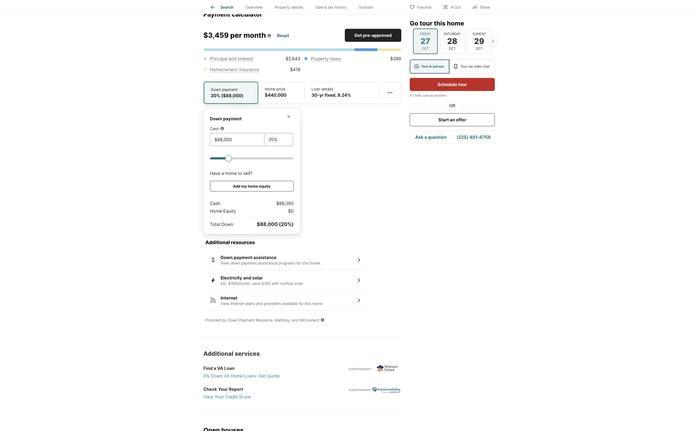 Task type: describe. For each thing, give the bounding box(es) containing it.
$88,000 for $88,000 (20%)
[[257, 221, 278, 227]]

programs
[[278, 261, 296, 266]]

home for home price $440,000
[[265, 87, 276, 91]]

28
[[447, 36, 458, 46]]

0% down va home loans: get quote link
[[204, 373, 405, 380]]

homeowners' insurance
[[210, 67, 259, 72]]

payment for down payment
[[223, 116, 242, 121]]

0 vertical spatial your
[[218, 387, 228, 392]]

8.24%
[[338, 92, 351, 98]]

tour in person
[[421, 64, 444, 69]]

1 cash from the top
[[210, 126, 219, 131]]

internet view internet plans and providers available for this home
[[221, 296, 323, 306]]

1 horizontal spatial va
[[224, 374, 230, 379]]

x-out
[[451, 5, 461, 9]]

0 vertical spatial this
[[434, 20, 446, 27]]

find a va loan 0% down va home loans: get quote
[[204, 366, 280, 379]]

save
[[252, 281, 261, 286]]

principal and interest
[[210, 56, 253, 61]]

favorite
[[417, 5, 432, 9]]

tour for go
[[420, 20, 433, 27]]

home price $440,000
[[265, 87, 287, 98]]

a for va
[[214, 366, 216, 371]]

yr
[[320, 92, 324, 98]]

property for property taxes
[[311, 56, 329, 61]]

home.
[[310, 261, 321, 266]]

price
[[277, 87, 286, 91]]

(225) 401-6759
[[457, 135, 491, 140]]

provided by down payment resource, wattbuy, and allconnect
[[205, 318, 320, 323]]

home equity
[[210, 208, 236, 214]]

home inside internet view internet plans and providers available for this home
[[313, 302, 323, 306]]

go tour this home
[[410, 20, 464, 27]]

down inside find a va loan 0% down va home loans: get quote
[[211, 374, 223, 379]]

additional for additional resources
[[205, 240, 230, 245]]

payment for down payment assistance view down payment assistance programs for this home.
[[234, 255, 253, 261]]

home inside find a va loan 0% down va home loans: get quote
[[231, 374, 243, 379]]

down for down payment assistance view down payment assistance programs for this home.
[[221, 255, 233, 261]]

$3,459
[[204, 31, 229, 39]]

(20%)
[[279, 221, 294, 227]]

electricity and solar est. $165/month, save                  $165 with rooftop solar
[[221, 275, 303, 286]]

6759
[[480, 135, 491, 140]]

question
[[428, 135, 447, 140]]

rooftop
[[280, 281, 294, 286]]

in
[[429, 64, 432, 69]]

loan inside the loan details 30-yr fixed, 8.24%
[[312, 87, 321, 91]]

for inside internet view internet plans and providers available for this home
[[299, 302, 304, 306]]

loan details 30-yr fixed, 8.24%
[[312, 87, 351, 98]]

an
[[450, 117, 455, 123]]

tax
[[328, 5, 334, 10]]

advertisement for check your report view your credit score
[[349, 388, 372, 392]]

0 vertical spatial internet
[[221, 296, 238, 301]]

get pre-approved button
[[345, 29, 402, 42]]

home left to
[[225, 171, 237, 176]]

chat
[[483, 64, 490, 69]]

per
[[230, 31, 242, 39]]

tab list containing search
[[204, 0, 384, 14]]

tour via video chat
[[461, 64, 490, 69]]

and inside the electricity and solar est. $165/month, save                  $165 with rooftop solar
[[243, 275, 251, 281]]

with
[[272, 281, 279, 286]]

quote
[[267, 374, 280, 379]]

this inside internet view internet plans and providers available for this home
[[305, 302, 311, 306]]

friday
[[420, 32, 431, 36]]

1 vertical spatial assistance
[[258, 261, 277, 266]]

schedule tour button
[[410, 78, 495, 91]]

1 vertical spatial your
[[215, 394, 224, 400]]

reset button
[[277, 31, 290, 41]]

$88,000 for $88,000
[[276, 201, 294, 206]]

property taxes
[[311, 56, 341, 61]]

sunday
[[473, 32, 486, 36]]

down
[[231, 261, 240, 266]]

for inside "down payment assistance view down payment assistance programs for this home."
[[297, 261, 302, 266]]

$0
[[288, 208, 294, 214]]

credit
[[225, 394, 238, 400]]

electricity
[[221, 275, 242, 281]]

0 horizontal spatial va
[[217, 366, 223, 371]]

($88,000)
[[221, 93, 244, 98]]

video
[[474, 64, 482, 69]]

share
[[480, 5, 490, 9]]

homeowners' insurance link
[[210, 67, 259, 72]]

equity
[[223, 208, 236, 214]]

schools
[[359, 5, 373, 10]]

get inside find a va loan 0% down va home loans: get quote
[[259, 374, 266, 379]]

1 vertical spatial internet
[[231, 302, 245, 306]]

resources
[[231, 240, 255, 245]]

sell?
[[243, 171, 253, 176]]

add my home equity button
[[210, 181, 294, 192]]

anytime
[[434, 94, 446, 98]]

est.
[[221, 281, 227, 286]]

history
[[335, 5, 347, 10]]

interest
[[238, 56, 253, 61]]

$440,000
[[265, 92, 287, 98]]

approved
[[372, 33, 392, 38]]

30-
[[312, 92, 320, 98]]

$399
[[391, 56, 402, 61]]

sale & tax history
[[316, 5, 347, 10]]

schedule tour
[[438, 82, 467, 87]]

(225)
[[457, 135, 469, 140]]

allconnect
[[300, 318, 320, 323]]

services
[[235, 350, 260, 357]]

total down:
[[210, 222, 234, 227]]

share button
[[468, 1, 495, 12]]

down right "by"
[[228, 318, 238, 323]]

and right wattbuy,
[[292, 318, 299, 323]]

my
[[241, 184, 247, 189]]

27
[[421, 36, 430, 46]]

$165
[[262, 281, 271, 286]]

score
[[239, 394, 251, 400]]

resource,
[[256, 318, 274, 323]]

reset
[[277, 33, 289, 38]]

overview tab
[[240, 1, 269, 14]]

provided
[[205, 318, 221, 323]]



Task type: locate. For each thing, give the bounding box(es) containing it.
1 horizontal spatial tour
[[461, 64, 468, 69]]

total
[[210, 222, 220, 227]]

down payment
[[210, 116, 242, 121]]

view for down
[[221, 261, 229, 266]]

search link
[[210, 4, 234, 11]]

0 vertical spatial advertisement
[[349, 367, 372, 371]]

va right find
[[217, 366, 223, 371]]

1 vertical spatial advertisement
[[349, 388, 372, 392]]

$88,000 (20%)
[[257, 221, 294, 227]]

tab list
[[204, 0, 384, 14]]

your up credit
[[218, 387, 228, 392]]

it's
[[410, 94, 414, 98]]

1 horizontal spatial oct
[[449, 46, 456, 51]]

tour in person option
[[410, 60, 450, 74]]

and inside internet view internet plans and providers available for this home
[[256, 302, 263, 306]]

tour left in
[[421, 64, 429, 69]]

available
[[282, 302, 298, 306]]

oct for 29
[[476, 46, 483, 51]]

$88,000
[[276, 201, 294, 206], [257, 221, 278, 227]]

get inside button
[[355, 33, 362, 38]]

cash down down payment
[[210, 126, 219, 131]]

internet left plans
[[231, 302, 245, 306]]

2 horizontal spatial oct
[[476, 46, 483, 51]]

get left quote
[[259, 374, 266, 379]]

advertisement for find a va loan 0% down va home loans: get quote
[[349, 367, 372, 371]]

a right find
[[214, 366, 216, 371]]

payment inside $88,000 (20%) tooltip
[[223, 116, 242, 121]]

0 vertical spatial property
[[275, 5, 291, 10]]

1 vertical spatial home
[[210, 208, 222, 214]]

2 vertical spatial home
[[231, 374, 243, 379]]

0 vertical spatial va
[[217, 366, 223, 371]]

additional services
[[204, 350, 260, 357]]

home inside $88,000 (20%) tooltip
[[210, 208, 222, 214]]

0 vertical spatial for
[[297, 261, 302, 266]]

0 vertical spatial solar
[[252, 275, 263, 281]]

loan inside find a va loan 0% down va home loans: get quote
[[224, 366, 235, 371]]

0 horizontal spatial details
[[292, 5, 303, 10]]

tour via video chat option
[[450, 60, 495, 74]]

your down check
[[215, 394, 224, 400]]

property for property details
[[275, 5, 291, 10]]

offer
[[456, 117, 466, 123]]

wattbuy,
[[275, 318, 291, 323]]

1 oct from the left
[[422, 46, 429, 51]]

schedule
[[438, 82, 457, 87]]

2 tour from the left
[[461, 64, 468, 69]]

solar
[[252, 275, 263, 281], [295, 281, 303, 286]]

tour right 'schedule'
[[458, 82, 467, 87]]

0 vertical spatial a
[[425, 135, 427, 140]]

get left 'pre-'
[[355, 33, 362, 38]]

saturday 28 oct
[[444, 32, 461, 51]]

0 vertical spatial details
[[292, 5, 303, 10]]

details for property details
[[292, 5, 303, 10]]

&
[[324, 5, 327, 10]]

payment calculator
[[204, 11, 263, 18]]

your
[[218, 387, 228, 392], [215, 394, 224, 400]]

0 horizontal spatial solar
[[252, 275, 263, 281]]

home inside home price $440,000
[[265, 87, 276, 91]]

1 horizontal spatial payment
[[239, 318, 255, 323]]

3 oct from the left
[[476, 46, 483, 51]]

list box containing tour in person
[[410, 60, 495, 74]]

payment up down
[[234, 255, 253, 261]]

advertisement
[[349, 367, 372, 371], [349, 388, 372, 392]]

29
[[474, 36, 484, 46]]

1 vertical spatial cash
[[210, 201, 221, 206]]

0 vertical spatial assistance
[[254, 255, 277, 261]]

tour
[[420, 20, 433, 27], [458, 82, 467, 87]]

sale & tax history tab
[[310, 1, 353, 14]]

home inside button
[[248, 184, 258, 189]]

down up 20%
[[211, 87, 221, 92]]

1 horizontal spatial a
[[222, 171, 224, 176]]

$165/month,
[[228, 281, 251, 286]]

property details
[[275, 5, 303, 10]]

401-
[[470, 135, 480, 140]]

0 horizontal spatial tour
[[421, 64, 429, 69]]

$2,643
[[286, 56, 301, 61]]

home up report in the left bottom of the page
[[231, 374, 243, 379]]

this up allconnect
[[305, 302, 311, 306]]

list box
[[410, 60, 495, 74]]

2 advertisement from the top
[[349, 388, 372, 392]]

loan up 30- on the left of the page
[[312, 87, 321, 91]]

0 vertical spatial get
[[355, 33, 362, 38]]

cash up the home equity
[[210, 201, 221, 206]]

1 horizontal spatial solar
[[295, 281, 303, 286]]

additional for additional services
[[204, 350, 234, 357]]

equity
[[259, 184, 271, 189]]

a
[[425, 135, 427, 140], [222, 171, 224, 176], [214, 366, 216, 371]]

oct for 28
[[449, 46, 456, 51]]

1 vertical spatial details
[[322, 87, 334, 91]]

1 vertical spatial property
[[311, 56, 329, 61]]

home
[[447, 20, 464, 27], [225, 171, 237, 176], [248, 184, 258, 189], [313, 302, 323, 306]]

loan down additional services
[[224, 366, 235, 371]]

2 vertical spatial a
[[214, 366, 216, 371]]

0 horizontal spatial payment
[[204, 11, 230, 18]]

2 oct from the left
[[449, 46, 456, 51]]

0 horizontal spatial loan
[[224, 366, 235, 371]]

tour for tour via video chat
[[461, 64, 468, 69]]

oct down 28
[[449, 46, 456, 51]]

1 vertical spatial tour
[[458, 82, 467, 87]]

0 horizontal spatial tour
[[420, 20, 433, 27]]

view
[[221, 261, 229, 266], [221, 302, 229, 306], [204, 394, 214, 400]]

payment down '($88,000)'
[[223, 116, 242, 121]]

view inside check your report view your credit score
[[204, 394, 214, 400]]

x-
[[451, 5, 455, 9]]

and up homeowners' insurance link
[[229, 56, 237, 61]]

$88,000 up $0
[[276, 201, 294, 206]]

2 cash from the top
[[210, 201, 221, 206]]

0 horizontal spatial get
[[259, 374, 266, 379]]

get pre-approved
[[355, 33, 392, 38]]

0 vertical spatial $88,000
[[276, 201, 294, 206]]

search
[[220, 5, 234, 10]]

this up saturday
[[434, 20, 446, 27]]

payment right down
[[242, 261, 257, 266]]

0 horizontal spatial property
[[275, 5, 291, 10]]

home for home equity
[[210, 208, 222, 214]]

0 horizontal spatial oct
[[422, 46, 429, 51]]

this inside "down payment assistance view down payment assistance programs for this home."
[[303, 261, 309, 266]]

None text field
[[215, 136, 260, 143]]

down down 20%
[[210, 116, 222, 121]]

0 vertical spatial loan
[[312, 87, 321, 91]]

0 vertical spatial home
[[265, 87, 276, 91]]

a for home
[[222, 171, 224, 176]]

1 vertical spatial va
[[224, 374, 230, 379]]

1 horizontal spatial tour
[[458, 82, 467, 87]]

for right available
[[299, 302, 304, 306]]

payment inside down payment 20% ($88,000)
[[222, 87, 238, 92]]

or
[[449, 103, 456, 108]]

home right my
[[248, 184, 258, 189]]

va up report in the left bottom of the page
[[224, 374, 230, 379]]

view up "by"
[[221, 302, 229, 306]]

view for check
[[204, 394, 214, 400]]

principal and interest link
[[210, 56, 253, 61]]

details inside tab
[[292, 5, 303, 10]]

insurance
[[239, 67, 259, 72]]

down inside down payment 20% ($88,000)
[[211, 87, 221, 92]]

and up $165/month,
[[243, 275, 251, 281]]

tour for schedule
[[458, 82, 467, 87]]

property details tab
[[269, 1, 310, 14]]

tour for tour in person
[[421, 64, 429, 69]]

view inside "down payment assistance view down payment assistance programs for this home."
[[221, 261, 229, 266]]

1 tour from the left
[[421, 64, 429, 69]]

schools tab
[[353, 1, 379, 14]]

1 horizontal spatial details
[[322, 87, 334, 91]]

pre-
[[363, 33, 372, 38]]

for
[[297, 261, 302, 266], [299, 302, 304, 306]]

additional up find
[[204, 350, 234, 357]]

none text field inside $88,000 (20%) tooltip
[[215, 136, 260, 143]]

1 vertical spatial view
[[221, 302, 229, 306]]

providers
[[264, 302, 281, 306]]

oct inside "saturday 28 oct"
[[449, 46, 456, 51]]

ask
[[415, 135, 424, 140]]

tour left via on the top of the page
[[461, 64, 468, 69]]

home up saturday
[[447, 20, 464, 27]]

check your report view your credit score
[[204, 387, 251, 400]]

oct
[[422, 46, 429, 51], [449, 46, 456, 51], [476, 46, 483, 51]]

cash
[[210, 126, 219, 131], [210, 201, 221, 206]]

saturday
[[444, 32, 461, 36]]

payment down search
[[204, 11, 230, 18]]

oct inside friday 27 oct
[[422, 46, 429, 51]]

ask a question link
[[415, 135, 447, 140]]

Down Payment Slider range field
[[210, 155, 294, 161]]

to
[[238, 171, 242, 176]]

tour inside tour via video chat "option"
[[461, 64, 468, 69]]

None text field
[[269, 136, 289, 143]]

fixed,
[[325, 92, 337, 98]]

0%
[[204, 374, 210, 379]]

and right plans
[[256, 302, 263, 306]]

home up allconnect
[[313, 302, 323, 306]]

0 horizontal spatial home
[[210, 208, 222, 214]]

details left sale
[[292, 5, 303, 10]]

down inside $88,000 (20%) tooltip
[[210, 116, 222, 121]]

down payment assistance view down payment assistance programs for this home.
[[221, 255, 321, 266]]

this left home.
[[303, 261, 309, 266]]

1 horizontal spatial property
[[311, 56, 329, 61]]

oct down 27 at the right
[[422, 46, 429, 51]]

payment up '($88,000)'
[[222, 87, 238, 92]]

oct inside sunday 29 oct
[[476, 46, 483, 51]]

additional
[[205, 240, 230, 245], [204, 350, 234, 357]]

2 horizontal spatial a
[[425, 135, 427, 140]]

2 vertical spatial this
[[305, 302, 311, 306]]

tour
[[421, 64, 429, 69], [461, 64, 468, 69]]

0 vertical spatial cash
[[210, 126, 219, 131]]

home up total
[[210, 208, 222, 214]]

friday 27 oct
[[420, 32, 431, 51]]

find
[[204, 366, 213, 371]]

solar up save
[[252, 275, 263, 281]]

details up fixed,
[[322, 87, 334, 91]]

down inside "down payment assistance view down payment assistance programs for this home."
[[221, 255, 233, 261]]

down:
[[221, 222, 234, 227]]

view your credit score link
[[204, 394, 405, 400]]

home
[[265, 87, 276, 91], [210, 208, 222, 214], [231, 374, 243, 379]]

out
[[455, 5, 461, 9]]

property inside tab
[[275, 5, 291, 10]]

20%
[[211, 93, 220, 98]]

1 vertical spatial solar
[[295, 281, 303, 286]]

None button
[[413, 28, 438, 54], [440, 29, 465, 54], [467, 29, 492, 54], [413, 28, 438, 54], [440, 29, 465, 54], [467, 29, 492, 54]]

details for loan details 30-yr fixed, 8.24%
[[322, 87, 334, 91]]

oct down 29 on the top of the page
[[476, 46, 483, 51]]

1 vertical spatial additional
[[204, 350, 234, 357]]

a inside find a va loan 0% down va home loans: get quote
[[214, 366, 216, 371]]

1 vertical spatial this
[[303, 261, 309, 266]]

additional down total
[[205, 240, 230, 245]]

sale
[[316, 5, 323, 10]]

0 vertical spatial tour
[[420, 20, 433, 27]]

for right programs
[[297, 261, 302, 266]]

property taxes link
[[311, 56, 341, 61]]

1 vertical spatial a
[[222, 171, 224, 176]]

start an offer button
[[410, 113, 495, 126]]

loans:
[[244, 374, 258, 379]]

payment down plans
[[239, 318, 255, 323]]

a right ask
[[425, 135, 427, 140]]

a right have on the top left
[[222, 171, 224, 176]]

payment
[[204, 11, 230, 18], [239, 318, 255, 323]]

1 horizontal spatial get
[[355, 33, 362, 38]]

2 vertical spatial view
[[204, 394, 214, 400]]

solar right rooftop
[[295, 281, 303, 286]]

1 vertical spatial for
[[299, 302, 304, 306]]

none text field inside $88,000 (20%) tooltip
[[269, 136, 289, 143]]

2 horizontal spatial home
[[265, 87, 276, 91]]

down for down payment 20% ($88,000)
[[211, 87, 221, 92]]

payment for down payment 20% ($88,000)
[[222, 87, 238, 92]]

down right "0%" on the bottom left
[[211, 374, 223, 379]]

1 vertical spatial payment
[[239, 318, 255, 323]]

month
[[244, 31, 266, 39]]

internet down est. at the left
[[221, 296, 238, 301]]

calculator
[[232, 11, 263, 18]]

0 horizontal spatial a
[[214, 366, 216, 371]]

1 horizontal spatial loan
[[312, 87, 321, 91]]

va
[[217, 366, 223, 371], [224, 374, 230, 379]]

view down check
[[204, 394, 214, 400]]

a for question
[[425, 135, 427, 140]]

1 vertical spatial loan
[[224, 366, 235, 371]]

details inside the loan details 30-yr fixed, 8.24%
[[322, 87, 334, 91]]

free,
[[415, 94, 422, 98]]

have
[[210, 171, 221, 176]]

next image
[[488, 37, 497, 46]]

tour up friday
[[420, 20, 433, 27]]

1 advertisement from the top
[[349, 367, 372, 371]]

tour inside tour in person option
[[421, 64, 429, 69]]

1 horizontal spatial home
[[231, 374, 243, 379]]

tour inside button
[[458, 82, 467, 87]]

0 vertical spatial additional
[[205, 240, 230, 245]]

home up $440,000 on the top
[[265, 87, 276, 91]]

0 vertical spatial payment
[[204, 11, 230, 18]]

view left down
[[221, 261, 229, 266]]

add my home equity
[[233, 184, 271, 189]]

1 vertical spatial $88,000
[[257, 221, 278, 227]]

ask a question
[[415, 135, 447, 140]]

1 vertical spatial get
[[259, 374, 266, 379]]

down for down payment
[[210, 116, 222, 121]]

view inside internet view internet plans and providers available for this home
[[221, 302, 229, 306]]

oct for 27
[[422, 46, 429, 51]]

0 vertical spatial view
[[221, 261, 229, 266]]

go
[[410, 20, 419, 27]]

$88,000 left "(20%)"
[[257, 221, 278, 227]]

start
[[439, 117, 449, 123]]

$88,000 (20%) tooltip
[[204, 104, 401, 234]]

a inside $88,000 (20%) tooltip
[[222, 171, 224, 176]]

add
[[233, 184, 241, 189]]

down up down
[[221, 255, 233, 261]]



Task type: vqa. For each thing, say whether or not it's contained in the screenshot.
REDFIN SELLER'S AGENT associated with (206) 495-0960
no



